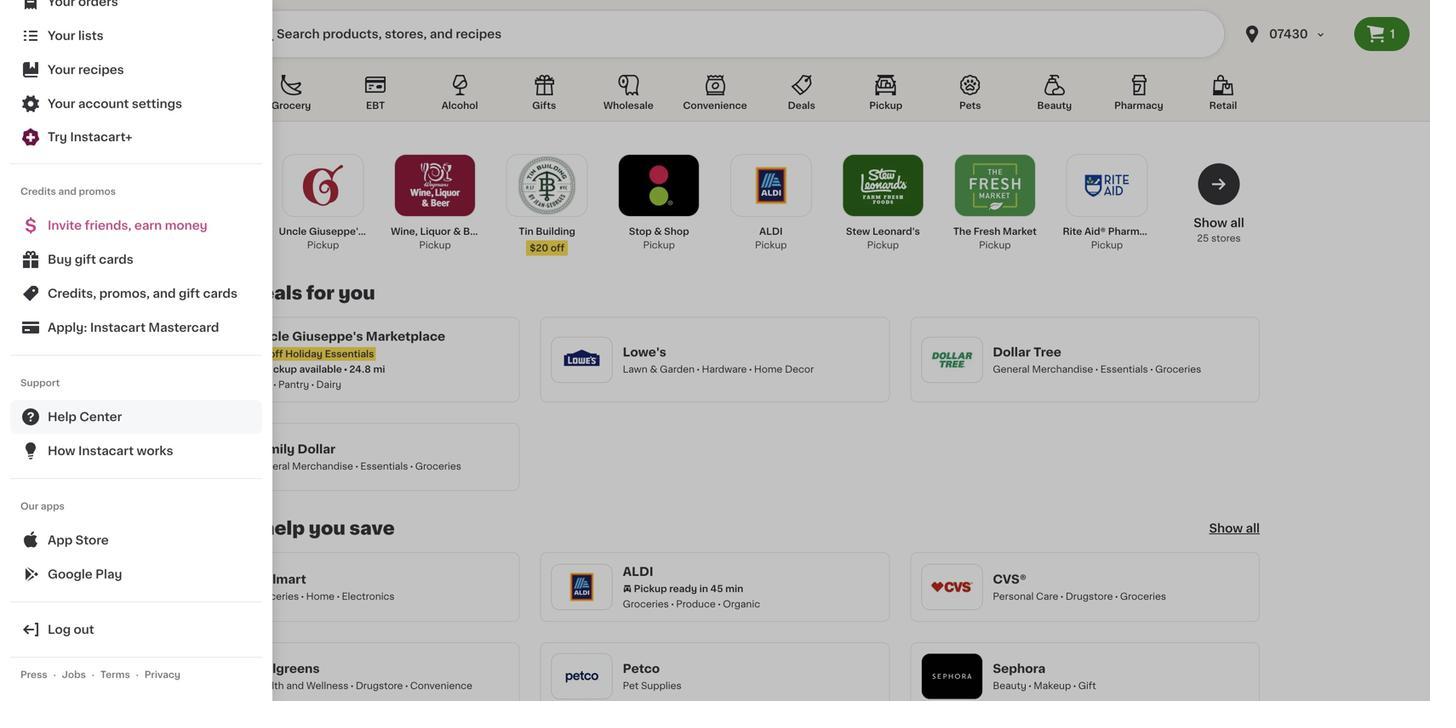 Task type: vqa. For each thing, say whether or not it's contained in the screenshot.
AND to the middle
yes



Task type: locate. For each thing, give the bounding box(es) containing it.
off down building
[[551, 243, 564, 253]]

holiday up "mastercard"
[[170, 284, 246, 302]]

uncle giuseppe's marketplace $5 off holiday essentials pickup available 24.8 mi
[[253, 331, 445, 374]]

0 horizontal spatial aldi
[[623, 566, 653, 578]]

ready
[[669, 584, 697, 594]]

1 · from the left
[[53, 670, 56, 680]]

· left jobs
[[53, 670, 56, 680]]

cvs®
[[993, 574, 1027, 586]]

show for show all 25 stores
[[1194, 217, 1227, 229]]

lists
[[78, 30, 104, 42]]

· right jobs
[[92, 670, 95, 680]]

and for credits, promos, and gift cards
[[153, 288, 176, 300]]

pickup link
[[391, 154, 479, 252]]

0 horizontal spatial cards
[[99, 254, 134, 266]]

0 vertical spatial holiday
[[170, 284, 246, 302]]

1 vertical spatial uncle
[[253, 331, 289, 343]]

and inside walgreens health and wellness drugstore convenience
[[286, 681, 304, 691]]

uncle giuseppe's marketplace pickup
[[279, 227, 426, 250]]

instacart down center
[[78, 445, 134, 457]]

drugstore right wellness on the bottom left of the page
[[356, 681, 403, 691]]

1 vertical spatial and
[[153, 288, 176, 300]]

0 vertical spatial marketplace
[[366, 227, 426, 236]]

your account settings
[[48, 98, 182, 110]]

pickup button
[[849, 72, 923, 121]]

0 vertical spatial pharmacy
[[1114, 101, 1163, 110]]

0 horizontal spatial dollar
[[298, 443, 335, 455]]

and up "mastercard"
[[153, 288, 176, 300]]

earn
[[134, 220, 162, 232]]

try instacart+
[[48, 131, 133, 143]]

giuseppe's up for
[[309, 227, 364, 236]]

pickup inside "link"
[[419, 240, 451, 250]]

tab panel
[[162, 148, 1268, 701]]

holiday inside 'uncle giuseppe's marketplace $5 off holiday essentials pickup available 24.8 mi'
[[285, 349, 323, 359]]

1 vertical spatial pharmacy
[[1108, 227, 1157, 236]]

help center link
[[10, 400, 262, 434]]

show all button
[[1209, 520, 1260, 537]]

3 your from the top
[[48, 98, 75, 110]]

1 horizontal spatial dollar
[[993, 346, 1031, 358]]

holiday
[[170, 284, 246, 302], [285, 349, 323, 359]]

show inside show all 25 stores
[[1194, 217, 1227, 229]]

friends,
[[85, 220, 132, 232]]

1 horizontal spatial general
[[993, 365, 1030, 374]]

0 vertical spatial &
[[654, 227, 662, 236]]

stop
[[629, 227, 652, 236]]

groceries inside 'cvs® personal care drugstore groceries'
[[1120, 592, 1166, 601]]

credits and promos element
[[10, 209, 262, 345]]

1 horizontal spatial holiday
[[285, 349, 323, 359]]

general inside dollar tree general merchandise essentials groceries
[[993, 365, 1030, 374]]

apps
[[41, 502, 65, 511]]

home left decor
[[754, 365, 783, 374]]

your down your lists
[[48, 64, 75, 76]]

drugstore right care
[[1066, 592, 1113, 601]]

drugstore inside walgreens health and wellness drugstore convenience
[[356, 681, 403, 691]]

dollar left tree
[[993, 346, 1031, 358]]

0 horizontal spatial ·
[[53, 670, 56, 680]]

rite aid® pharmacy pickup
[[1063, 227, 1157, 250]]

dollar tree general merchandise essentials groceries
[[993, 346, 1201, 374]]

giuseppe's up the "available"
[[292, 331, 363, 343]]

instacart image
[[58, 24, 160, 44]]

pet
[[623, 681, 639, 691]]

1 vertical spatial 1
[[244, 155, 248, 165]]

recipes
[[78, 64, 124, 76]]

beauty down sephora
[[993, 681, 1026, 691]]

0 vertical spatial gift
[[75, 254, 96, 266]]

merchandise inside dollar tree general merchandise essentials groceries
[[1032, 365, 1093, 374]]

and right credits
[[58, 187, 77, 196]]

1 vertical spatial convenience
[[410, 681, 472, 691]]

& right lawn
[[650, 365, 657, 374]]

0 vertical spatial drugstore
[[1066, 592, 1113, 601]]

pickup inside rite aid® pharmacy pickup
[[1091, 240, 1123, 250]]

2 your from the top
[[48, 64, 75, 76]]

0 horizontal spatial beauty
[[993, 681, 1026, 691]]

uncle inside 'uncle giuseppe's marketplace $5 off holiday essentials pickup available 24.8 mi'
[[253, 331, 289, 343]]

0 vertical spatial and
[[58, 187, 77, 196]]

credits, promos, and gift cards link
[[10, 277, 262, 311]]

stores
[[1211, 234, 1241, 243]]

0 horizontal spatial gift
[[75, 254, 96, 266]]

pets
[[959, 101, 981, 110]]

1 vertical spatial essentials
[[1100, 365, 1148, 374]]

0 vertical spatial essentials
[[325, 349, 374, 359]]

1 vertical spatial cards
[[203, 288, 237, 300]]

1 vertical spatial &
[[650, 365, 657, 374]]

0 horizontal spatial merchandise
[[292, 462, 353, 471]]

instacart inside 'how instacart works' 'link'
[[78, 445, 134, 457]]

pickup inside the fresh market pickup
[[979, 240, 1011, 250]]

merchandise for dollar tree
[[1032, 365, 1093, 374]]

buy gift cards link
[[10, 243, 262, 277]]

you right for
[[338, 284, 375, 302]]

show
[[1194, 217, 1227, 229], [1209, 523, 1243, 535]]

0 vertical spatial uncle
[[279, 227, 307, 236]]

1 horizontal spatial and
[[153, 288, 176, 300]]

& right stop
[[654, 227, 662, 236]]

sephora beauty makeup gift
[[993, 663, 1096, 691]]

1 vertical spatial beauty
[[993, 681, 1026, 691]]

1 horizontal spatial ·
[[92, 670, 95, 680]]

0 vertical spatial merchandise
[[1032, 365, 1093, 374]]

groceries produce organic
[[623, 600, 760, 609]]

1 vertical spatial gift
[[179, 288, 200, 300]]

1 vertical spatial your
[[48, 64, 75, 76]]

beauty right pets
[[1037, 101, 1072, 110]]

off right $5
[[269, 349, 283, 359]]

0 vertical spatial cards
[[99, 254, 134, 266]]

pharmacy left "retail"
[[1114, 101, 1163, 110]]

deals
[[788, 101, 815, 110]]

marketplace for uncle giuseppe's marketplace $5 off holiday essentials pickup available 24.8 mi
[[366, 331, 445, 343]]

1 vertical spatial dollar
[[298, 443, 335, 455]]

try instacart+ image
[[20, 127, 41, 147]]

produce
[[676, 600, 716, 609]]

you for for
[[338, 284, 375, 302]]

1 vertical spatial giuseppe's
[[292, 331, 363, 343]]

1 vertical spatial home
[[306, 592, 335, 601]]

gift right buy
[[75, 254, 96, 266]]

how instacart works link
[[10, 434, 262, 468]]

essentials inside the family dollar general merchandise essentials groceries
[[360, 462, 408, 471]]

1 vertical spatial all
[[1246, 523, 1260, 535]]

0 horizontal spatial and
[[58, 187, 77, 196]]

supplies
[[641, 681, 682, 691]]

uncle up $5
[[253, 331, 289, 343]]

your up "try"
[[48, 98, 75, 110]]

uncle for uncle giuseppe's marketplace $5 off holiday essentials pickup available 24.8 mi
[[253, 331, 289, 343]]

general
[[993, 365, 1030, 374], [253, 462, 290, 471]]

holiday up the "available"
[[285, 349, 323, 359]]

money
[[165, 220, 207, 232]]

0 vertical spatial instacart
[[90, 322, 146, 334]]

0 vertical spatial all
[[1230, 217, 1244, 229]]

0 horizontal spatial all
[[1230, 217, 1244, 229]]

0 vertical spatial you
[[338, 284, 375, 302]]

all for show all 25 stores
[[1230, 217, 1244, 229]]

1 horizontal spatial cards
[[203, 288, 237, 300]]

off
[[551, 243, 564, 253], [269, 349, 283, 359]]

0 vertical spatial giuseppe's
[[309, 227, 364, 236]]

your lists
[[48, 30, 104, 42]]

your lists link
[[10, 19, 262, 53]]

0 horizontal spatial general
[[253, 462, 290, 471]]

1 horizontal spatial 1
[[1390, 28, 1395, 40]]

1 your from the top
[[48, 30, 75, 42]]

cards up "mastercard"
[[203, 288, 237, 300]]

try instacart+ link
[[10, 121, 262, 153]]

0 vertical spatial convenience
[[683, 101, 747, 110]]

marketplace inside uncle giuseppe's marketplace pickup
[[366, 227, 426, 236]]

invite friends, earn money
[[48, 220, 207, 232]]

merchandise down tree
[[1032, 365, 1093, 374]]

1 marketplace from the top
[[366, 227, 426, 236]]

help
[[262, 520, 305, 538]]

0 horizontal spatial home
[[306, 592, 335, 601]]

0 horizontal spatial drugstore
[[356, 681, 403, 691]]

grocery
[[271, 101, 311, 110]]

1 vertical spatial marketplace
[[366, 331, 445, 343]]

1 horizontal spatial drugstore
[[1066, 592, 1113, 601]]

your left lists
[[48, 30, 75, 42]]

0 vertical spatial your
[[48, 30, 75, 42]]

try
[[48, 131, 67, 143]]

support
[[20, 378, 60, 388]]

0 vertical spatial aldi
[[759, 227, 783, 236]]

0 horizontal spatial 1
[[244, 155, 248, 165]]

uncle inside uncle giuseppe's marketplace pickup
[[279, 227, 307, 236]]

1
[[1390, 28, 1395, 40], [244, 155, 248, 165]]

1 horizontal spatial home
[[754, 365, 783, 374]]

giuseppe's inside uncle giuseppe's marketplace pickup
[[309, 227, 364, 236]]

0 vertical spatial home
[[754, 365, 783, 374]]

1 horizontal spatial aldi
[[759, 227, 783, 236]]

aldi for aldi pickup
[[759, 227, 783, 236]]

0 vertical spatial beauty
[[1037, 101, 1072, 110]]

$5
[[255, 349, 267, 359]]

market
[[1003, 227, 1037, 236]]

cards down friends,
[[99, 254, 134, 266]]

2 vertical spatial your
[[48, 98, 75, 110]]

1 horizontal spatial off
[[551, 243, 564, 253]]

home inside walmart groceries home electronics
[[306, 592, 335, 601]]

google play link
[[10, 558, 262, 592]]

0 horizontal spatial off
[[269, 349, 283, 359]]

terms link
[[97, 668, 133, 682]]

0 vertical spatial 1
[[1390, 28, 1395, 40]]

2 marketplace from the top
[[366, 331, 445, 343]]

giuseppe's for uncle giuseppe's marketplace pickup
[[309, 227, 364, 236]]

your recipes
[[48, 64, 124, 76]]

and down walgreens
[[286, 681, 304, 691]]

apply: instacart mastercard
[[48, 322, 219, 334]]

giuseppe's inside 'uncle giuseppe's marketplace $5 off holiday essentials pickup available 24.8 mi'
[[292, 331, 363, 343]]

personal
[[993, 592, 1034, 601]]

retail button
[[1187, 72, 1260, 121]]

1 vertical spatial show
[[1209, 523, 1243, 535]]

gift up "mastercard"
[[179, 288, 200, 300]]

privacy
[[144, 670, 180, 680]]

you right help
[[309, 520, 346, 538]]

essentials for family dollar
[[360, 462, 408, 471]]

0 vertical spatial general
[[993, 365, 1030, 374]]

marketplace inside 'uncle giuseppe's marketplace $5 off holiday essentials pickup available 24.8 mi'
[[366, 331, 445, 343]]

family
[[253, 443, 295, 455]]

show inside popup button
[[1209, 523, 1243, 535]]

and
[[58, 187, 77, 196], [153, 288, 176, 300], [286, 681, 304, 691]]

marketplace for uncle giuseppe's marketplace pickup
[[366, 227, 426, 236]]

pickup inside stew leonard's pickup
[[867, 240, 899, 250]]

0 vertical spatial show
[[1194, 217, 1227, 229]]

25
[[1197, 234, 1209, 243]]

gift inside credits, promos, and gift cards link
[[179, 288, 200, 300]]

the
[[953, 227, 971, 236]]

play
[[95, 569, 122, 581]]

to
[[238, 520, 258, 538]]

1 horizontal spatial convenience
[[683, 101, 747, 110]]

essentials inside dollar tree general merchandise essentials groceries
[[1100, 365, 1148, 374]]

off inside 'uncle giuseppe's marketplace $5 off holiday essentials pickup available 24.8 mi'
[[269, 349, 283, 359]]

makeup
[[1034, 681, 1071, 691]]

instacart down the promos,
[[90, 322, 146, 334]]

1 horizontal spatial all
[[1246, 523, 1260, 535]]

alcohol button
[[423, 72, 496, 121]]

merchandise
[[1032, 365, 1093, 374], [292, 462, 353, 471]]

1 vertical spatial you
[[309, 520, 346, 538]]

1 vertical spatial drugstore
[[356, 681, 403, 691]]

off inside tin building $20 off
[[551, 243, 564, 253]]

0 vertical spatial off
[[551, 243, 564, 253]]

1 vertical spatial general
[[253, 462, 290, 471]]

support element
[[10, 400, 262, 468]]

2 vertical spatial essentials
[[360, 462, 408, 471]]

home inside lowe's lawn & garden hardware home decor
[[754, 365, 783, 374]]

1 horizontal spatial beauty
[[1037, 101, 1072, 110]]

shop categories tab list
[[170, 72, 1260, 121]]

wellness
[[306, 681, 348, 691]]

dollar
[[993, 346, 1031, 358], [298, 443, 335, 455]]

merchandise inside the family dollar general merchandise essentials groceries
[[292, 462, 353, 471]]

pharmacy inside rite aid® pharmacy pickup
[[1108, 227, 1157, 236]]

1 vertical spatial aldi
[[623, 566, 653, 578]]

all inside popup button
[[1246, 523, 1260, 535]]

uncle up "deals"
[[279, 227, 307, 236]]

0 vertical spatial dollar
[[993, 346, 1031, 358]]

save
[[349, 520, 395, 538]]

pharmacy right aid®
[[1108, 227, 1157, 236]]

dollar right the family
[[298, 443, 335, 455]]

· right terms
[[136, 670, 139, 680]]

2 vertical spatial and
[[286, 681, 304, 691]]

invite
[[48, 220, 82, 232]]

1 horizontal spatial gift
[[179, 288, 200, 300]]

beauty inside button
[[1037, 101, 1072, 110]]

1 horizontal spatial merchandise
[[1032, 365, 1093, 374]]

merchandise down the family
[[292, 462, 353, 471]]

1 vertical spatial off
[[269, 349, 283, 359]]

aldi inside aldi pickup
[[759, 227, 783, 236]]

2 horizontal spatial ·
[[136, 670, 139, 680]]

invite friends, earn money link
[[10, 209, 262, 243]]

uncle
[[279, 227, 307, 236], [253, 331, 289, 343]]

&
[[654, 227, 662, 236], [650, 365, 657, 374]]

general inside the family dollar general merchandise essentials groceries
[[253, 462, 290, 471]]

1 vertical spatial merchandise
[[292, 462, 353, 471]]

all inside show all 25 stores
[[1230, 217, 1244, 229]]

·
[[53, 670, 56, 680], [92, 670, 95, 680], [136, 670, 139, 680]]

decor
[[785, 365, 814, 374]]

instacart inside apply: instacart mastercard button
[[90, 322, 146, 334]]

apply: instacart mastercard button
[[10, 311, 262, 345]]

convenience
[[683, 101, 747, 110], [410, 681, 472, 691]]

home down walmart
[[306, 592, 335, 601]]

1 vertical spatial holiday
[[285, 349, 323, 359]]

shop
[[664, 227, 689, 236]]

1 vertical spatial instacart
[[78, 445, 134, 457]]

0 horizontal spatial convenience
[[410, 681, 472, 691]]

2 horizontal spatial and
[[286, 681, 304, 691]]

how instacart works
[[48, 445, 173, 457]]



Task type: describe. For each thing, give the bounding box(es) containing it.
1 inside tab panel
[[244, 155, 248, 165]]

press · jobs · terms · privacy
[[20, 670, 180, 680]]

gift
[[1078, 681, 1096, 691]]

our apps element
[[10, 524, 262, 592]]

instacart for how
[[78, 445, 134, 457]]

groceries inside walmart groceries home electronics
[[253, 592, 299, 601]]

45
[[710, 584, 723, 594]]

instacart for apply:
[[90, 322, 146, 334]]

pantry dairy
[[278, 380, 341, 389]]

walmart
[[253, 574, 306, 586]]

dairy
[[316, 380, 341, 389]]

app
[[48, 535, 73, 546]]

2 · from the left
[[92, 670, 95, 680]]

log out
[[48, 624, 94, 636]]

wholesale button
[[592, 72, 665, 121]]

mastercard
[[148, 322, 219, 334]]

credits and promos
[[20, 187, 116, 196]]

24.8
[[349, 365, 371, 374]]

groceries inside dollar tree general merchandise essentials groceries
[[1155, 365, 1201, 374]]

pharmacy inside button
[[1114, 101, 1163, 110]]

lowe's
[[623, 346, 666, 358]]

aldi for aldi
[[623, 566, 653, 578]]

sephora
[[993, 663, 1046, 675]]

0 horizontal spatial holiday
[[170, 284, 246, 302]]

fresh
[[974, 227, 1000, 236]]

out
[[74, 624, 94, 636]]

lawn
[[623, 365, 648, 374]]

aldi pickup
[[755, 227, 787, 250]]

essentials inside 'uncle giuseppe's marketplace $5 off holiday essentials pickup available 24.8 mi'
[[325, 349, 374, 359]]

show all 25 stores
[[1194, 217, 1244, 243]]

building
[[536, 227, 575, 236]]

help
[[48, 411, 77, 423]]

welcome dialog
[[0, 0, 272, 701]]

care
[[1036, 592, 1058, 601]]

wegmans
[[187, 227, 235, 236]]

settings
[[132, 98, 182, 110]]

lowe's lawn & garden hardware home decor
[[623, 346, 814, 374]]

available
[[299, 365, 342, 374]]

you for help
[[309, 520, 346, 538]]

cvs® personal care drugstore groceries
[[993, 574, 1166, 601]]

leonard's
[[872, 227, 920, 236]]

pets button
[[934, 72, 1007, 121]]

general for dollar tree
[[993, 365, 1030, 374]]

3 · from the left
[[136, 670, 139, 680]]

pickup inside 'uncle giuseppe's marketplace $5 off holiday essentials pickup available 24.8 mi'
[[264, 365, 297, 374]]

stores to help you save
[[170, 520, 395, 538]]

groceries inside the family dollar general merchandise essentials groceries
[[415, 462, 461, 471]]

health
[[253, 681, 284, 691]]

general for family dollar
[[253, 462, 290, 471]]

grocery button
[[255, 72, 328, 121]]

family dollar general merchandise essentials groceries
[[253, 443, 461, 471]]

& inside stop & shop pickup
[[654, 227, 662, 236]]

drugstore inside 'cvs® personal care drugstore groceries'
[[1066, 592, 1113, 601]]

alcohol
[[442, 101, 478, 110]]

aid®
[[1084, 227, 1106, 236]]

account
[[78, 98, 129, 110]]

holiday deals for you
[[170, 284, 375, 302]]

and for walgreens health and wellness drugstore convenience
[[286, 681, 304, 691]]

pantry
[[278, 380, 309, 389]]

beauty inside sephora beauty makeup gift
[[993, 681, 1026, 691]]

dollar inside dollar tree general merchandise essentials groceries
[[993, 346, 1031, 358]]

deals
[[250, 284, 302, 302]]

the fresh market pickup
[[953, 227, 1037, 250]]

1 button
[[1354, 17, 1410, 51]]

store
[[75, 535, 109, 546]]

gifts button
[[508, 72, 581, 121]]

your for your account settings
[[48, 98, 75, 110]]

gift inside buy gift cards link
[[75, 254, 96, 266]]

promos,
[[99, 288, 150, 300]]

help center
[[48, 411, 122, 423]]

all for show all
[[1246, 523, 1260, 535]]

pickup inside stop & shop pickup
[[643, 240, 675, 250]]

google play
[[48, 569, 122, 581]]

how
[[48, 445, 75, 457]]

& inside lowe's lawn & garden hardware home decor
[[650, 365, 657, 374]]

merchandise for family dollar
[[292, 462, 353, 471]]

pickup inside uncle giuseppe's marketplace pickup
[[307, 240, 339, 250]]

your recipes link
[[10, 53, 262, 87]]

show for show all
[[1209, 523, 1243, 535]]

convenience inside button
[[683, 101, 747, 110]]

retail
[[1209, 101, 1237, 110]]

convenience button
[[676, 72, 754, 121]]

walgreens health and wellness drugstore convenience
[[253, 663, 472, 691]]

for
[[306, 284, 334, 302]]

pharmacy button
[[1102, 72, 1175, 121]]

credits,
[[48, 288, 96, 300]]

works
[[137, 445, 173, 457]]

buy gift cards
[[48, 254, 134, 266]]

giuseppe's for uncle giuseppe's marketplace $5 off holiday essentials pickup available 24.8 mi
[[292, 331, 363, 343]]

1 inside button
[[1390, 28, 1395, 40]]

uncle for uncle giuseppe's marketplace pickup
[[279, 227, 307, 236]]

hardware
[[702, 365, 747, 374]]

buy
[[48, 254, 72, 266]]

convenience inside walgreens health and wellness drugstore convenience
[[410, 681, 472, 691]]

in
[[699, 584, 708, 594]]

stores
[[170, 520, 234, 538]]

center
[[79, 411, 122, 423]]

app store link
[[10, 524, 262, 558]]

min
[[725, 584, 743, 594]]

dollar inside the family dollar general merchandise essentials groceries
[[298, 443, 335, 455]]

ebt
[[366, 101, 385, 110]]

electronics
[[342, 592, 395, 601]]

your account settings link
[[10, 87, 262, 121]]

press link
[[17, 668, 51, 682]]

tab panel containing holiday deals for you
[[162, 148, 1268, 701]]

pickup ready in 45 min
[[634, 584, 743, 594]]

your for your lists
[[48, 30, 75, 42]]

pickup inside button
[[869, 101, 902, 110]]

walmart groceries home electronics
[[253, 574, 395, 601]]

$20
[[530, 243, 548, 253]]

your for your recipes
[[48, 64, 75, 76]]

organic
[[723, 600, 760, 609]]

tin building $20 off
[[519, 227, 575, 253]]

petco pet supplies
[[623, 663, 682, 691]]

essentials for dollar tree
[[1100, 365, 1148, 374]]

deals button
[[765, 72, 838, 121]]



